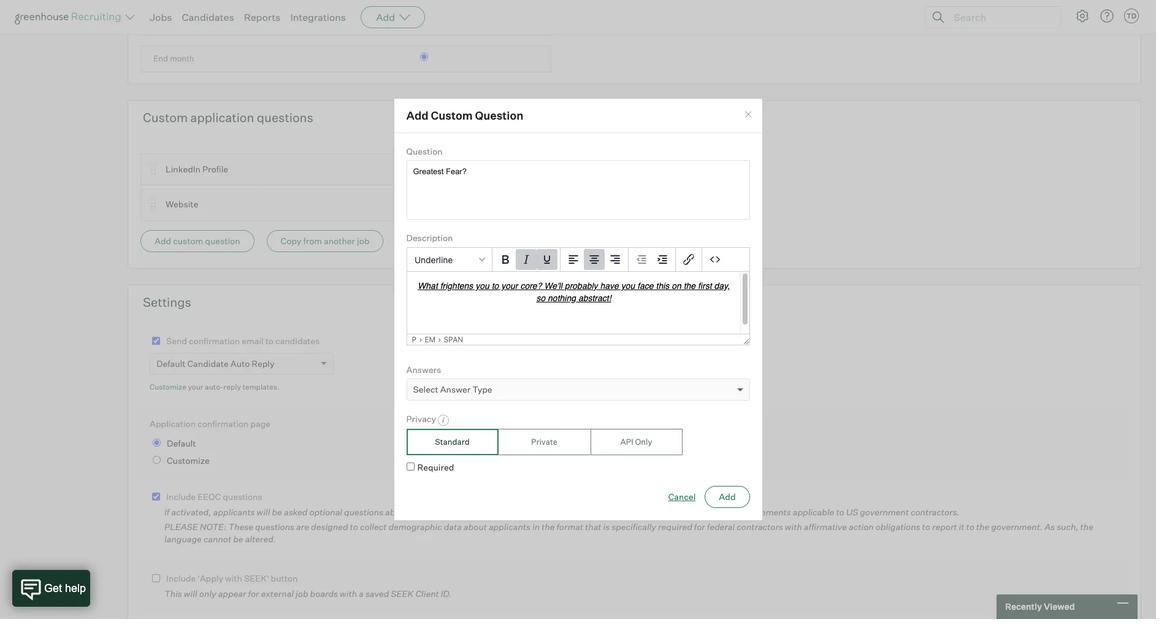 Task type: describe. For each thing, give the bounding box(es) containing it.
customize your auto-reply templates.
[[150, 382, 280, 392]]

include eeoc questions if activated, applicants will be asked optional questions about gender, race, veteran, and disability status to comply with certain eeoc reporting requirements applicable to us government contractors. please note: these questions are designed to collect demographic data about applicants in the format that is specifically required for federal contractors with affirmative action obligations to report it to the government. as such, the language cannot be altered.
[[164, 492, 1094, 544]]

integrations link
[[290, 11, 346, 23]]

to left us
[[837, 507, 845, 517]]

add custom question button
[[141, 230, 254, 252]]

add custom question
[[155, 235, 240, 246]]

obligations
[[876, 522, 921, 532]]

select
[[413, 384, 439, 395]]

job inside include 'apply with seek' button this will only appear for external job boards with a saved seek client id.
[[296, 588, 308, 599]]

copy
[[281, 235, 302, 246]]

candidates link
[[182, 11, 234, 23]]

it
[[959, 522, 965, 532]]

underline
[[414, 254, 453, 265]]

type
[[473, 384, 493, 395]]

language
[[164, 534, 202, 544]]

asked
[[284, 507, 308, 517]]

default candidate auto reply option
[[156, 358, 275, 369]]

federal
[[707, 522, 735, 532]]

reply
[[252, 358, 275, 369]]

custom application questions
[[143, 110, 313, 125]]

api
[[621, 437, 634, 447]]

note:
[[200, 522, 227, 532]]

application confirmation page
[[150, 418, 271, 429]]

auto
[[231, 358, 250, 369]]

description
[[407, 233, 453, 243]]

contractors.
[[911, 507, 960, 517]]

jobs link
[[150, 11, 172, 23]]

if
[[164, 507, 169, 517]]

add inside button
[[719, 491, 736, 502]]

add custom question dialog
[[394, 98, 763, 521]]

em button
[[425, 335, 436, 344]]

status
[[556, 507, 580, 517]]

span button
[[444, 335, 463, 344]]

affirmative
[[804, 522, 847, 532]]

linkedin profile
[[166, 164, 228, 174]]

for inside include eeoc questions if activated, applicants will be asked optional questions about gender, race, veteran, and disability status to comply with certain eeoc reporting requirements applicable to us government contractors. please note: these questions are designed to collect demographic data about applicants in the format that is specifically required for federal contractors with affirmative action obligations to report it to the government. as such, the language cannot be altered.
[[694, 522, 706, 532]]

reports link
[[244, 11, 281, 23]]

confirmation for send
[[189, 335, 240, 346]]

1 horizontal spatial applicants
[[489, 522, 531, 532]]

this
[[164, 588, 182, 599]]

td button
[[1125, 9, 1139, 23]]

profile
[[202, 164, 228, 174]]

customize for customize your auto-reply templates.
[[150, 382, 186, 392]]

linkedin
[[166, 164, 201, 174]]

year
[[170, 18, 186, 27]]

seek'
[[244, 573, 269, 584]]

include for include 'apply with seek' button this will only appear for external job boards with a saved seek client id.
[[166, 573, 196, 584]]

p › em › span
[[412, 335, 463, 344]]

send
[[166, 335, 187, 346]]

and
[[500, 507, 515, 517]]

to left "collect"
[[350, 522, 358, 532]]

format
[[557, 522, 584, 532]]

that
[[585, 522, 602, 532]]

a
[[359, 588, 364, 599]]

client
[[416, 588, 439, 599]]

navigation inside the add custom question dialog
[[412, 335, 739, 344]]

in
[[533, 522, 540, 532]]

default for default
[[167, 438, 196, 449]]

auto-
[[205, 382, 224, 392]]

1 vertical spatial question
[[407, 146, 443, 156]]

to right email
[[266, 335, 274, 346]]

underline group
[[407, 248, 750, 272]]

activated,
[[171, 507, 211, 517]]

recently viewed
[[1006, 601, 1075, 612]]

job inside button
[[357, 235, 370, 246]]

page
[[251, 418, 271, 429]]

td
[[1127, 12, 1137, 20]]

td button
[[1122, 6, 1142, 26]]

0 vertical spatial question
[[475, 109, 524, 122]]

3 toolbar from the left
[[629, 248, 676, 272]]

reports
[[244, 11, 281, 23]]

boards
[[310, 588, 338, 599]]

data
[[444, 522, 462, 532]]

end for end month
[[153, 53, 168, 63]]

cannot
[[204, 534, 231, 544]]

certain
[[643, 507, 671, 517]]

custom inside dialog
[[431, 109, 473, 122]]

private option
[[499, 429, 591, 455]]

end year
[[153, 18, 186, 27]]

settings
[[143, 294, 191, 310]]

integrations
[[290, 11, 346, 23]]

demographic
[[389, 522, 442, 532]]

copy from another job
[[281, 235, 370, 246]]

standard option
[[407, 429, 499, 455]]

send confirmation email to candidates
[[166, 335, 320, 346]]

private
[[531, 437, 558, 447]]

with down applicable
[[785, 522, 803, 532]]

include 'apply with seek' button this will only appear for external job boards with a saved seek client id.
[[164, 573, 452, 599]]

specifically
[[612, 522, 657, 532]]

confirmation for application
[[198, 418, 249, 429]]

span
[[444, 335, 463, 344]]

will for be
[[257, 507, 270, 517]]

default candidate auto reply
[[156, 358, 275, 369]]

question
[[205, 235, 240, 246]]

these
[[228, 522, 253, 532]]

copy from another job button
[[267, 230, 384, 252]]

from
[[303, 235, 322, 246]]

standard
[[435, 437, 470, 447]]

please
[[164, 522, 198, 532]]

jobs
[[150, 11, 172, 23]]

action
[[849, 522, 874, 532]]

3 the from the left
[[1081, 522, 1094, 532]]

only
[[199, 588, 216, 599]]

candidates
[[276, 335, 320, 346]]

api only option
[[591, 429, 683, 455]]



Task type: locate. For each thing, give the bounding box(es) containing it.
include for include eeoc questions if activated, applicants will be asked optional questions about gender, race, veteran, and disability status to comply with certain eeoc reporting requirements applicable to us government contractors. please note: these questions are designed to collect demographic data about applicants in the format that is specifically required for federal contractors with affirmative action obligations to report it to the government. as such, the language cannot be altered.
[[166, 492, 196, 502]]

for left federal
[[694, 522, 706, 532]]

1 vertical spatial for
[[248, 588, 259, 599]]

privacy
[[407, 414, 436, 424]]

will up altered.
[[257, 507, 270, 517]]

contractors
[[737, 522, 783, 532]]

report
[[933, 522, 958, 532]]

add button
[[705, 486, 750, 508]]

will for only
[[184, 588, 197, 599]]

include up activated,
[[166, 492, 196, 502]]

include up this
[[166, 573, 196, 584]]

Greatest Fear? text field
[[407, 160, 750, 220]]

the right 'it'
[[977, 522, 990, 532]]

about up demographic
[[385, 507, 409, 517]]

add
[[376, 11, 395, 23], [407, 109, 429, 122], [155, 235, 171, 246], [719, 491, 736, 502]]

veteran,
[[465, 507, 498, 517]]

us
[[847, 507, 859, 517]]

candidates
[[182, 11, 234, 23]]

0 vertical spatial customize
[[150, 382, 186, 392]]

add inside popup button
[[376, 11, 395, 23]]

None radio
[[420, 17, 428, 25], [153, 456, 161, 464], [420, 17, 428, 25], [153, 456, 161, 464]]

end month
[[153, 53, 194, 63]]

1 horizontal spatial about
[[464, 522, 487, 532]]

2 include from the top
[[166, 573, 196, 584]]

about
[[385, 507, 409, 517], [464, 522, 487, 532]]

close image
[[743, 110, 753, 119]]

1 horizontal spatial custom
[[431, 109, 473, 122]]

› right em
[[438, 335, 441, 344]]

for inside include 'apply with seek' button this will only appear for external job boards with a saved seek client id.
[[248, 588, 259, 599]]

1 vertical spatial confirmation
[[198, 418, 249, 429]]

0 horizontal spatial the
[[542, 522, 555, 532]]

will left the "only"
[[184, 588, 197, 599]]

Required checkbox
[[407, 463, 414, 471]]

navigation
[[412, 335, 739, 344]]

required
[[418, 462, 454, 473]]

gender,
[[411, 507, 441, 517]]

0 vertical spatial default
[[156, 358, 186, 369]]

answers
[[407, 364, 441, 375]]

with up specifically
[[624, 507, 641, 517]]

questions
[[257, 110, 313, 125], [223, 492, 262, 502], [344, 507, 384, 517], [255, 522, 295, 532]]

1 horizontal spatial for
[[694, 522, 706, 532]]

1 horizontal spatial be
[[272, 507, 282, 517]]

None checkbox
[[152, 337, 160, 345], [152, 493, 160, 501], [152, 574, 160, 582], [152, 337, 160, 345], [152, 493, 160, 501], [152, 574, 160, 582]]

1 the from the left
[[542, 522, 555, 532]]

navigation containing p
[[412, 335, 739, 344]]

the right 'in'
[[542, 522, 555, 532]]

another
[[324, 235, 355, 246]]

p button
[[412, 335, 417, 344]]

will inside include 'apply with seek' button this will only appear for external job boards with a saved seek client id.
[[184, 588, 197, 599]]

include inside include eeoc questions if activated, applicants will be asked optional questions about gender, race, veteran, and disability status to comply with certain eeoc reporting requirements applicable to us government contractors. please note: these questions are designed to collect demographic data about applicants in the format that is specifically required for federal contractors with affirmative action obligations to report it to the government. as such, the language cannot be altered.
[[166, 492, 196, 502]]

0 vertical spatial for
[[694, 522, 706, 532]]

em
[[425, 335, 436, 344]]

include
[[166, 492, 196, 502], [166, 573, 196, 584]]

applicable
[[793, 507, 835, 517]]

1 vertical spatial about
[[464, 522, 487, 532]]

0 horizontal spatial for
[[248, 588, 259, 599]]

confirmation left page
[[198, 418, 249, 429]]

the right such,
[[1081, 522, 1094, 532]]

are
[[296, 522, 309, 532]]

with left the 'a'
[[340, 588, 357, 599]]

0 horizontal spatial ›
[[419, 335, 422, 344]]

2 › from the left
[[438, 335, 441, 344]]

toolbar
[[492, 248, 561, 272], [561, 248, 629, 272], [629, 248, 676, 272]]

the
[[542, 522, 555, 532], [977, 522, 990, 532], [1081, 522, 1094, 532]]

be left asked
[[272, 507, 282, 517]]

0 horizontal spatial will
[[184, 588, 197, 599]]

add button
[[361, 6, 425, 28]]

application
[[190, 110, 254, 125]]

0 vertical spatial eeoc
[[198, 492, 221, 502]]

default up customize link at the left bottom
[[156, 358, 186, 369]]

customize
[[150, 382, 186, 392], [167, 455, 210, 466]]

designed
[[311, 522, 348, 532]]

1 vertical spatial default
[[167, 438, 196, 449]]

2 the from the left
[[977, 522, 990, 532]]

month
[[170, 53, 194, 63]]

None radio
[[420, 53, 428, 61], [153, 439, 161, 447], [420, 53, 428, 61], [153, 439, 161, 447]]

0 vertical spatial job
[[357, 235, 370, 246]]

0 vertical spatial include
[[166, 492, 196, 502]]

eeoc up activated,
[[198, 492, 221, 502]]

0 horizontal spatial eeoc
[[198, 492, 221, 502]]

email
[[242, 335, 264, 346]]

confirmation up default candidate auto reply
[[189, 335, 240, 346]]

end left year
[[153, 18, 168, 27]]

resize image
[[743, 339, 750, 345]]

question
[[475, 109, 524, 122], [407, 146, 443, 156]]

applicants
[[213, 507, 255, 517], [489, 522, 531, 532]]

reply
[[224, 382, 241, 392]]

api only
[[621, 437, 653, 447]]

applicants down the and
[[489, 522, 531, 532]]

›
[[419, 335, 422, 344], [438, 335, 441, 344]]

for down seek'
[[248, 588, 259, 599]]

required
[[658, 522, 693, 532]]

underline button
[[410, 249, 489, 270]]

optional
[[310, 507, 342, 517]]

1 horizontal spatial the
[[977, 522, 990, 532]]

1 horizontal spatial will
[[257, 507, 270, 517]]

job
[[357, 235, 370, 246], [296, 588, 308, 599]]

0 vertical spatial confirmation
[[189, 335, 240, 346]]

be down the these
[[233, 534, 243, 544]]

viewed
[[1044, 601, 1075, 612]]

end left month
[[153, 53, 168, 63]]

confirmation
[[189, 335, 240, 346], [198, 418, 249, 429]]

altered.
[[245, 534, 276, 544]]

0 vertical spatial about
[[385, 507, 409, 517]]

1 horizontal spatial job
[[357, 235, 370, 246]]

id.
[[441, 588, 452, 599]]

1 vertical spatial include
[[166, 573, 196, 584]]

end for end year
[[153, 18, 168, 27]]

1 vertical spatial job
[[296, 588, 308, 599]]

seek
[[391, 588, 414, 599]]

to up that
[[582, 507, 590, 517]]

0 horizontal spatial job
[[296, 588, 308, 599]]

1 vertical spatial end
[[153, 53, 168, 63]]

1 vertical spatial customize
[[167, 455, 210, 466]]

job right another
[[357, 235, 370, 246]]

will inside include eeoc questions if activated, applicants will be asked optional questions about gender, race, veteran, and disability status to comply with certain eeoc reporting requirements applicable to us government contractors. please note: these questions are designed to collect demographic data about applicants in the format that is specifically required for federal contractors with affirmative action obligations to report it to the government. as such, the language cannot be altered.
[[257, 507, 270, 517]]

'apply
[[198, 573, 223, 584]]

eeoc down cancel link
[[673, 507, 696, 517]]

Search text field
[[951, 8, 1051, 26]]

select answer type
[[413, 384, 493, 395]]

applicants up the these
[[213, 507, 255, 517]]

p
[[412, 335, 417, 344]]

to down contractors.
[[923, 522, 931, 532]]

customize link
[[150, 382, 186, 392]]

1 include from the top
[[166, 492, 196, 502]]

eeoc
[[198, 492, 221, 502], [673, 507, 696, 517]]

0 vertical spatial end
[[153, 18, 168, 27]]

add inside button
[[155, 235, 171, 246]]

1 end from the top
[[153, 18, 168, 27]]

customize for customize
[[167, 455, 210, 466]]

0 vertical spatial will
[[257, 507, 270, 517]]

race,
[[443, 507, 463, 517]]

1 vertical spatial applicants
[[489, 522, 531, 532]]

› right the p
[[419, 335, 422, 344]]

button
[[271, 573, 298, 584]]

about down veteran, on the bottom left
[[464, 522, 487, 532]]

only
[[635, 437, 653, 447]]

to right 'it'
[[967, 522, 975, 532]]

such,
[[1057, 522, 1079, 532]]

job left the boards
[[296, 588, 308, 599]]

add custom question
[[407, 109, 524, 122]]

1 horizontal spatial question
[[475, 109, 524, 122]]

application
[[150, 418, 196, 429]]

0 horizontal spatial about
[[385, 507, 409, 517]]

0 horizontal spatial custom
[[143, 110, 188, 125]]

1 vertical spatial will
[[184, 588, 197, 599]]

include inside include 'apply with seek' button this will only appear for external job boards with a saved seek client id.
[[166, 573, 196, 584]]

candidate
[[187, 358, 229, 369]]

1 horizontal spatial ›
[[438, 335, 441, 344]]

default for default candidate auto reply
[[156, 358, 186, 369]]

for
[[694, 522, 706, 532], [248, 588, 259, 599]]

0 horizontal spatial applicants
[[213, 507, 255, 517]]

configure image
[[1076, 9, 1090, 23]]

default down "application" at the bottom left
[[167, 438, 196, 449]]

cancel
[[669, 491, 696, 502]]

customize left your
[[150, 382, 186, 392]]

be
[[272, 507, 282, 517], [233, 534, 243, 544]]

recently
[[1006, 601, 1043, 612]]

customize down "application" at the bottom left
[[167, 455, 210, 466]]

appear
[[218, 588, 246, 599]]

1 vertical spatial eeoc
[[673, 507, 696, 517]]

1 › from the left
[[419, 335, 422, 344]]

external
[[261, 588, 294, 599]]

government
[[860, 507, 909, 517]]

cancel link
[[669, 491, 696, 503]]

2 horizontal spatial the
[[1081, 522, 1094, 532]]

0 vertical spatial applicants
[[213, 507, 255, 517]]

0 horizontal spatial be
[[233, 534, 243, 544]]

greenhouse recruiting image
[[15, 10, 125, 25]]

as
[[1045, 522, 1055, 532]]

1 toolbar from the left
[[492, 248, 561, 272]]

0 horizontal spatial question
[[407, 146, 443, 156]]

2 toolbar from the left
[[561, 248, 629, 272]]

0 vertical spatial be
[[272, 507, 282, 517]]

2 end from the top
[[153, 53, 168, 63]]

1 horizontal spatial eeoc
[[673, 507, 696, 517]]

1 vertical spatial be
[[233, 534, 243, 544]]

with up appear
[[225, 573, 242, 584]]

your
[[188, 382, 203, 392]]



Task type: vqa. For each thing, say whether or not it's contained in the screenshot.
rightmost the 2
no



